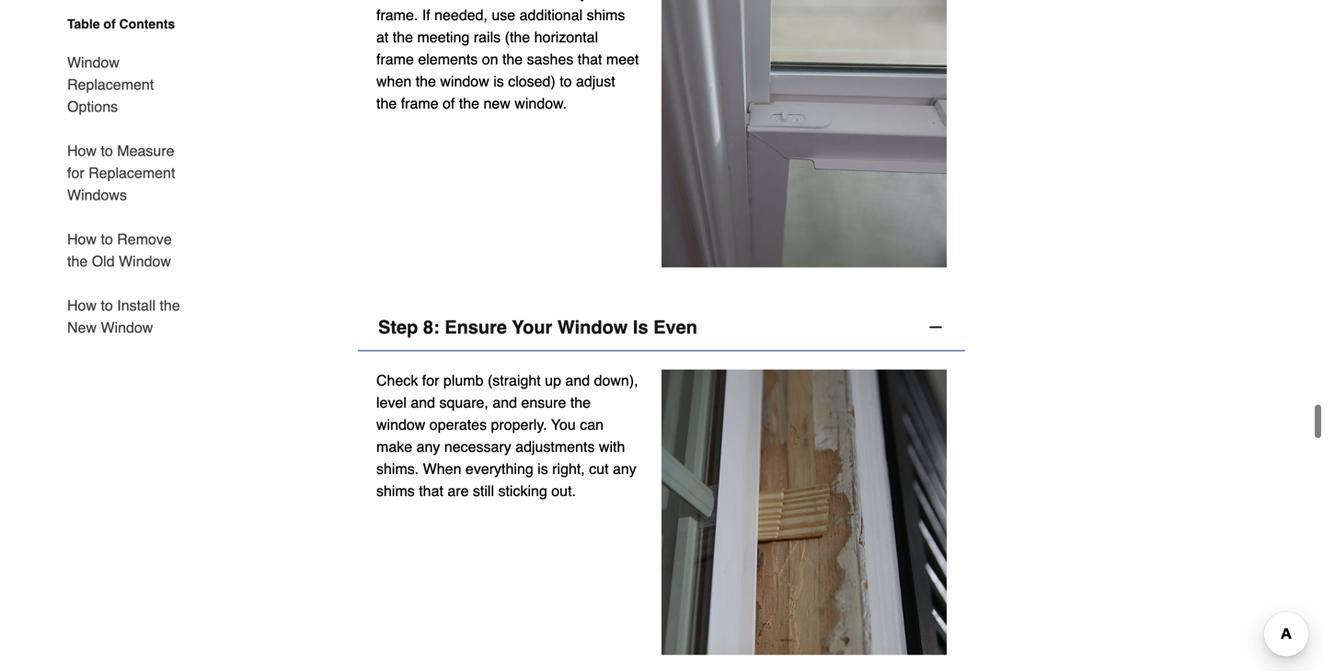 Task type: locate. For each thing, give the bounding box(es) containing it.
down),
[[594, 372, 638, 389]]

replacement
[[67, 76, 154, 93], [88, 164, 175, 181]]

2 vertical spatial how
[[67, 297, 97, 314]]

with
[[599, 438, 625, 455]]

0 vertical spatial of
[[103, 17, 116, 31]]

closed)
[[508, 73, 556, 90]]

1 horizontal spatial window
[[440, 73, 489, 90]]

window replacement options
[[67, 54, 154, 115]]

the right at
[[393, 29, 413, 46]]

window up make
[[376, 416, 426, 433]]

check up 'level'
[[376, 372, 418, 389]]

shims.
[[376, 460, 419, 477]]

are
[[448, 482, 469, 499]]

1 horizontal spatial and
[[493, 394, 517, 411]]

that up if
[[422, 0, 447, 2]]

how inside how to install the new window
[[67, 297, 97, 314]]

your
[[512, 317, 553, 338]]

to
[[560, 73, 572, 90], [101, 142, 113, 159], [101, 231, 113, 248], [101, 297, 113, 314]]

the right install
[[160, 297, 180, 314]]

any down with
[[613, 460, 637, 477]]

check
[[376, 0, 418, 2], [376, 372, 418, 389]]

how to install the new window
[[67, 297, 180, 336]]

0 horizontal spatial sashes
[[476, 0, 522, 2]]

and right 'up'
[[566, 372, 590, 389]]

how
[[67, 142, 97, 159], [67, 231, 97, 248], [67, 297, 97, 314]]

how down options
[[67, 142, 97, 159]]

0 vertical spatial is
[[494, 73, 504, 90]]

check up frame.
[[376, 0, 418, 2]]

for left plumb
[[422, 372, 440, 389]]

to left install
[[101, 297, 113, 314]]

frame up when
[[376, 51, 414, 68]]

and down (straight
[[493, 394, 517, 411]]

evenly
[[545, 0, 588, 2]]

and right 'level'
[[411, 394, 435, 411]]

1 vertical spatial is
[[538, 460, 548, 477]]

sashes up use
[[476, 0, 522, 2]]

to inside check that the sashes sit evenly in the frame. if needed, use additional shims at the meeting rails (the horizontal frame elements on the sashes that meet when the window is closed) to adjust the frame of the new window.
[[560, 73, 572, 90]]

step 8: ensure your window is even
[[378, 317, 698, 338]]

1 horizontal spatial any
[[613, 460, 637, 477]]

window down elements
[[440, 73, 489, 90]]

the inside how to install the new window
[[160, 297, 180, 314]]

shims inside check that the sashes sit evenly in the frame. if needed, use additional shims at the meeting rails (the horizontal frame elements on the sashes that meet when the window is closed) to adjust the frame of the new window.
[[587, 7, 625, 24]]

how inside how to remove the old window
[[67, 231, 97, 248]]

for up windows
[[67, 164, 84, 181]]

how up new
[[67, 297, 97, 314]]

how to measure for replacement windows
[[67, 142, 175, 203]]

is inside check that the sashes sit evenly in the frame. if needed, use additional shims at the meeting rails (the horizontal frame elements on the sashes that meet when the window is closed) to adjust the frame of the new window.
[[494, 73, 504, 90]]

check for and
[[376, 372, 418, 389]]

ensure
[[521, 394, 566, 411]]

check inside check for plumb (straight up and down), level and square, and ensure the window operates properly. you can make any necessary adjustments with shims. when everything is right, cut any shims that are still sticking out.
[[376, 372, 418, 389]]

how to measure for replacement windows link
[[67, 129, 191, 217]]

0 horizontal spatial shims
[[376, 482, 415, 499]]

the up the can
[[571, 394, 591, 411]]

window inside check that the sashes sit evenly in the frame. if needed, use additional shims at the meeting rails (the horizontal frame elements on the sashes that meet when the window is closed) to adjust the frame of the new window.
[[440, 73, 489, 90]]

shims down in
[[587, 7, 625, 24]]

to for measure
[[101, 142, 113, 159]]

needed,
[[435, 7, 488, 24]]

how for how to measure for replacement windows
[[67, 142, 97, 159]]

0 horizontal spatial for
[[67, 164, 84, 181]]

1 vertical spatial how
[[67, 231, 97, 248]]

table of contents
[[67, 17, 175, 31]]

to left adjust
[[560, 73, 572, 90]]

meet
[[607, 51, 639, 68]]

frame down when
[[401, 95, 439, 112]]

1 vertical spatial for
[[422, 372, 440, 389]]

how inside how to measure for replacement windows
[[67, 142, 97, 159]]

0 vertical spatial how
[[67, 142, 97, 159]]

2 vertical spatial that
[[419, 482, 444, 499]]

sashes down the 'horizontal' at the left of page
[[527, 51, 574, 68]]

1 check from the top
[[376, 0, 418, 2]]

0 horizontal spatial window
[[376, 416, 426, 433]]

0 vertical spatial shims
[[587, 7, 625, 24]]

window inside how to remove the old window
[[119, 253, 171, 270]]

additional
[[520, 7, 583, 24]]

3 how from the top
[[67, 297, 97, 314]]

meeting
[[417, 29, 470, 46]]

how for how to remove the old window
[[67, 231, 97, 248]]

1 vertical spatial replacement
[[88, 164, 175, 181]]

0 vertical spatial sashes
[[476, 0, 522, 2]]

1 horizontal spatial of
[[443, 95, 455, 112]]

window down remove
[[119, 253, 171, 270]]

1 vertical spatial window
[[376, 416, 426, 433]]

1 horizontal spatial is
[[538, 460, 548, 477]]

old
[[92, 253, 115, 270]]

how to remove the old window link
[[67, 217, 191, 284]]

to inside how to measure for replacement windows
[[101, 142, 113, 159]]

of down elements
[[443, 95, 455, 112]]

step
[[378, 317, 418, 338]]

remove
[[117, 231, 172, 248]]

0 horizontal spatial of
[[103, 17, 116, 31]]

window left is
[[558, 317, 628, 338]]

1 horizontal spatial for
[[422, 372, 440, 389]]

(straight
[[488, 372, 541, 389]]

any up when
[[417, 438, 440, 455]]

in
[[592, 0, 603, 2]]

that up adjust
[[578, 51, 602, 68]]

to inside how to remove the old window
[[101, 231, 113, 248]]

the inside how to remove the old window
[[67, 253, 88, 270]]

how up the "old"
[[67, 231, 97, 248]]

frame.
[[376, 7, 418, 24]]

is down adjustments
[[538, 460, 548, 477]]

2 how from the top
[[67, 231, 97, 248]]

0 vertical spatial for
[[67, 164, 84, 181]]

use
[[492, 7, 516, 24]]

2 horizontal spatial and
[[566, 372, 590, 389]]

right,
[[552, 460, 585, 477]]

is
[[494, 73, 504, 90], [538, 460, 548, 477]]

1 vertical spatial sashes
[[527, 51, 574, 68]]

of right table
[[103, 17, 116, 31]]

out.
[[552, 482, 576, 499]]

window down install
[[101, 319, 153, 336]]

window replacement options link
[[67, 41, 191, 129]]

replacement up options
[[67, 76, 154, 93]]

to up the "old"
[[101, 231, 113, 248]]

windows
[[67, 186, 127, 203]]

necessary
[[444, 438, 512, 455]]

of
[[103, 17, 116, 31], [443, 95, 455, 112]]

that
[[422, 0, 447, 2], [578, 51, 602, 68], [419, 482, 444, 499]]

window
[[67, 54, 120, 71], [119, 253, 171, 270], [558, 317, 628, 338], [101, 319, 153, 336]]

and
[[566, 372, 590, 389], [411, 394, 435, 411], [493, 394, 517, 411]]

1 vertical spatial check
[[376, 372, 418, 389]]

sit
[[526, 0, 541, 2]]

contents
[[119, 17, 175, 31]]

the left the "old"
[[67, 253, 88, 270]]

the sashes of a window frame. image
[[662, 0, 947, 268]]

any
[[417, 438, 440, 455], [613, 460, 637, 477]]

that down when
[[419, 482, 444, 499]]

on
[[482, 51, 498, 68]]

2 check from the top
[[376, 372, 418, 389]]

0 horizontal spatial is
[[494, 73, 504, 90]]

1 horizontal spatial shims
[[587, 7, 625, 24]]

check for frame.
[[376, 0, 418, 2]]

1 vertical spatial of
[[443, 95, 455, 112]]

if
[[422, 7, 430, 24]]

check that the sashes sit evenly in the frame. if needed, use additional shims at the meeting rails (the horizontal frame elements on the sashes that meet when the window is closed) to adjust the frame of the new window.
[[376, 0, 639, 112]]

replacement inside how to measure for replacement windows
[[88, 164, 175, 181]]

check inside check that the sashes sit evenly in the frame. if needed, use additional shims at the meeting rails (the horizontal frame elements on the sashes that meet when the window is closed) to adjust the frame of the new window.
[[376, 0, 418, 2]]

the up needed,
[[451, 0, 471, 2]]

frame
[[376, 51, 414, 68], [401, 95, 439, 112]]

of inside check that the sashes sit evenly in the frame. if needed, use additional shims at the meeting rails (the horizontal frame elements on the sashes that meet when the window is closed) to adjust the frame of the new window.
[[443, 95, 455, 112]]

shims down shims.
[[376, 482, 415, 499]]

replacement down measure
[[88, 164, 175, 181]]

sashes
[[476, 0, 522, 2], [527, 51, 574, 68]]

is up the new
[[494, 73, 504, 90]]

window
[[440, 73, 489, 90], [376, 416, 426, 433]]

1 how from the top
[[67, 142, 97, 159]]

to left measure
[[101, 142, 113, 159]]

1 vertical spatial shims
[[376, 482, 415, 499]]

0 vertical spatial window
[[440, 73, 489, 90]]

to inside how to install the new window
[[101, 297, 113, 314]]

for
[[67, 164, 84, 181], [422, 372, 440, 389]]

shims
[[587, 7, 625, 24], [376, 482, 415, 499]]

0 vertical spatial check
[[376, 0, 418, 2]]

0 vertical spatial any
[[417, 438, 440, 455]]

0 horizontal spatial and
[[411, 394, 435, 411]]

window down table
[[67, 54, 120, 71]]

1 horizontal spatial sashes
[[527, 51, 574, 68]]

the
[[451, 0, 471, 2], [607, 0, 628, 2], [393, 29, 413, 46], [503, 51, 523, 68], [416, 73, 436, 90], [376, 95, 397, 112], [459, 95, 480, 112], [67, 253, 88, 270], [160, 297, 180, 314], [571, 394, 591, 411]]

ensure
[[445, 317, 507, 338]]



Task type: vqa. For each thing, say whether or not it's contained in the screenshot.
How within the How to Measure for Replacement Windows
yes



Task type: describe. For each thing, give the bounding box(es) containing it.
check for plumb (straight up and down), level and square, and ensure the window operates properly. you can make any necessary adjustments with shims. when everything is right, cut any shims that are still sticking out.
[[376, 372, 638, 499]]

1 vertical spatial any
[[613, 460, 637, 477]]

rails
[[474, 29, 501, 46]]

is
[[633, 317, 649, 338]]

up
[[545, 372, 561, 389]]

still
[[473, 482, 494, 499]]

options
[[67, 98, 118, 115]]

you
[[551, 416, 576, 433]]

0 vertical spatial frame
[[376, 51, 414, 68]]

new
[[484, 95, 511, 112]]

install
[[117, 297, 156, 314]]

0 vertical spatial replacement
[[67, 76, 154, 93]]

table of contents element
[[52, 15, 191, 339]]

even
[[654, 317, 698, 338]]

window inside check for plumb (straight up and down), level and square, and ensure the window operates properly. you can make any necessary adjustments with shims. when everything is right, cut any shims that are still sticking out.
[[376, 416, 426, 433]]

the right on
[[503, 51, 523, 68]]

horizontal
[[534, 29, 598, 46]]

make
[[376, 438, 412, 455]]

how to remove the old window
[[67, 231, 172, 270]]

new
[[67, 319, 97, 336]]

the down elements
[[416, 73, 436, 90]]

measure
[[117, 142, 174, 159]]

that inside check for plumb (straight up and down), level and square, and ensure the window operates properly. you can make any necessary adjustments with shims. when everything is right, cut any shims that are still sticking out.
[[419, 482, 444, 499]]

a window with shims inserted to make it level. image
[[662, 370, 947, 655]]

sticking
[[498, 482, 548, 499]]

cut
[[589, 460, 609, 477]]

when
[[376, 73, 412, 90]]

table
[[67, 17, 100, 31]]

the inside check for plumb (straight up and down), level and square, and ensure the window operates properly. you can make any necessary adjustments with shims. when everything is right, cut any shims that are still sticking out.
[[571, 394, 591, 411]]

(the
[[505, 29, 530, 46]]

the right in
[[607, 0, 628, 2]]

the left the new
[[459, 95, 480, 112]]

for inside check for plumb (straight up and down), level and square, and ensure the window operates properly. you can make any necessary adjustments with shims. when everything is right, cut any shims that are still sticking out.
[[422, 372, 440, 389]]

when
[[423, 460, 462, 477]]

for inside how to measure for replacement windows
[[67, 164, 84, 181]]

plumb
[[444, 372, 484, 389]]

is inside check for plumb (straight up and down), level and square, and ensure the window operates properly. you can make any necessary adjustments with shims. when everything is right, cut any shims that are still sticking out.
[[538, 460, 548, 477]]

to for remove
[[101, 231, 113, 248]]

shims inside check for plumb (straight up and down), level and square, and ensure the window operates properly. you can make any necessary adjustments with shims. when everything is right, cut any shims that are still sticking out.
[[376, 482, 415, 499]]

window inside how to install the new window
[[101, 319, 153, 336]]

0 vertical spatial that
[[422, 0, 447, 2]]

properly.
[[491, 416, 547, 433]]

1 vertical spatial that
[[578, 51, 602, 68]]

0 horizontal spatial any
[[417, 438, 440, 455]]

window.
[[515, 95, 567, 112]]

level
[[376, 394, 407, 411]]

operates
[[430, 416, 487, 433]]

everything
[[466, 460, 534, 477]]

window inside step 8: ensure your window is even button
[[558, 317, 628, 338]]

can
[[580, 416, 604, 433]]

square,
[[440, 394, 489, 411]]

elements
[[418, 51, 478, 68]]

1 vertical spatial frame
[[401, 95, 439, 112]]

to for install
[[101, 297, 113, 314]]

adjustments
[[516, 438, 595, 455]]

the down when
[[376, 95, 397, 112]]

window inside window replacement options
[[67, 54, 120, 71]]

minus image
[[927, 318, 945, 336]]

step 8: ensure your window is even button
[[358, 304, 966, 351]]

how to install the new window link
[[67, 284, 191, 339]]

8:
[[423, 317, 440, 338]]

adjust
[[576, 73, 616, 90]]

how for how to install the new window
[[67, 297, 97, 314]]

at
[[376, 29, 389, 46]]



